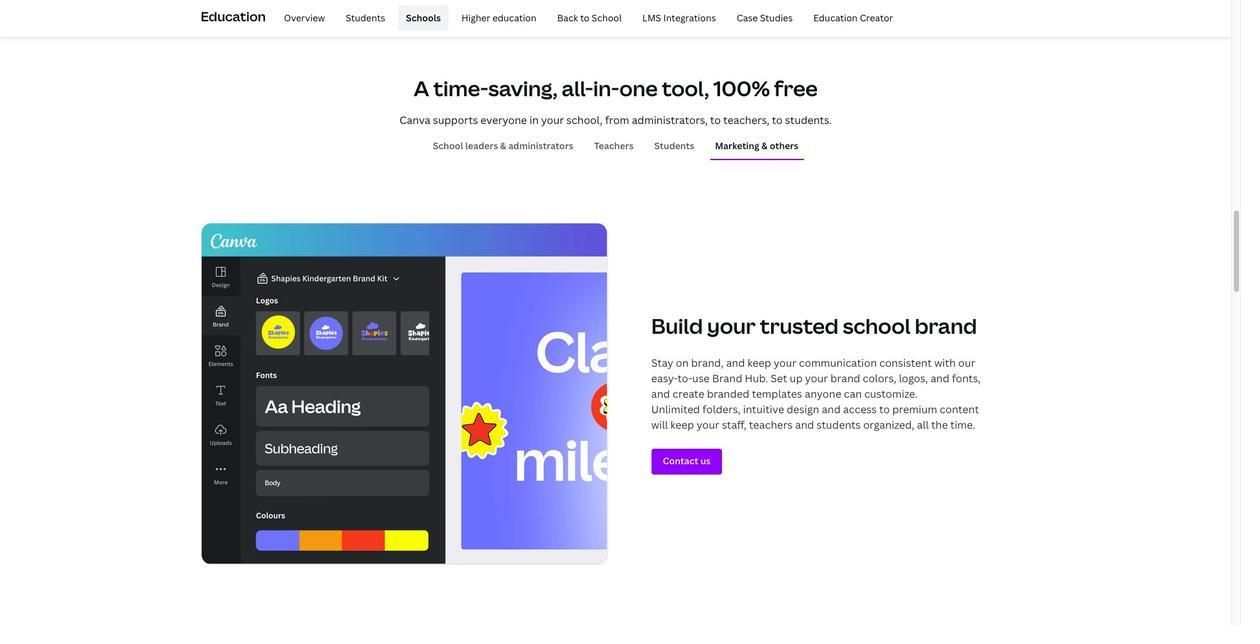 Task type: locate. For each thing, give the bounding box(es) containing it.
your down folders,
[[697, 418, 720, 432]]

1 horizontal spatial students
[[654, 140, 695, 152]]

and up brand
[[726, 356, 745, 370]]

school right back
[[592, 12, 622, 24]]

students link
[[338, 5, 393, 31]]

to
[[580, 12, 590, 24], [710, 113, 721, 127], [772, 113, 783, 127], [879, 403, 890, 417]]

students button
[[649, 134, 700, 159]]

school,
[[567, 113, 603, 127]]

& inside the school leaders & administrators button
[[500, 140, 506, 152]]

everyone
[[481, 113, 527, 127]]

keep down the unlimited
[[671, 418, 694, 432]]

marketing & others
[[715, 140, 799, 152]]

students
[[346, 12, 385, 24], [654, 140, 695, 152]]

1 & from the left
[[500, 140, 506, 152]]

1 horizontal spatial &
[[762, 140, 768, 152]]

100%
[[714, 74, 770, 102]]

school inside button
[[433, 140, 463, 152]]

case
[[737, 12, 758, 24]]

trusted
[[760, 312, 839, 340]]

staff,
[[722, 418, 747, 432]]

organized,
[[863, 418, 915, 432]]

1 vertical spatial keep
[[671, 418, 694, 432]]

consistent
[[880, 356, 932, 370]]

case studies
[[737, 12, 793, 24]]

overview
[[284, 12, 325, 24]]

& left others
[[762, 140, 768, 152]]

higher education link
[[454, 5, 544, 31]]

studies
[[760, 12, 793, 24]]

menu bar
[[271, 5, 901, 31]]

back to school link
[[550, 5, 630, 31]]

0 horizontal spatial keep
[[671, 418, 694, 432]]

1 horizontal spatial brand
[[915, 312, 977, 340]]

1 horizontal spatial school
[[592, 12, 622, 24]]

0 vertical spatial keep
[[748, 356, 771, 370]]

0 horizontal spatial &
[[500, 140, 506, 152]]

to right back
[[580, 12, 590, 24]]

students down administrators,
[[654, 140, 695, 152]]

your
[[541, 113, 564, 127], [707, 312, 756, 340], [774, 356, 797, 370], [805, 372, 828, 386], [697, 418, 720, 432]]

0 horizontal spatial brand
[[831, 372, 860, 386]]

teachers
[[594, 140, 634, 152]]

keep
[[748, 356, 771, 370], [671, 418, 694, 432]]

brand,
[[691, 356, 724, 370]]

brand down communication
[[831, 372, 860, 386]]

set
[[771, 372, 787, 386]]

stay
[[651, 356, 673, 370]]

education creator link
[[806, 5, 901, 31]]

menu bar containing overview
[[271, 5, 901, 31]]

1 horizontal spatial education
[[814, 12, 858, 24]]

school down supports on the top of page
[[433, 140, 463, 152]]

school leaders & administrators button
[[428, 134, 579, 159]]

1 vertical spatial students
[[654, 140, 695, 152]]

teachers
[[749, 418, 793, 432]]

in-
[[593, 74, 619, 102]]

our
[[958, 356, 976, 370]]

and
[[726, 356, 745, 370], [931, 372, 950, 386], [651, 387, 670, 401], [822, 403, 841, 417], [795, 418, 814, 432]]

students left schools
[[346, 12, 385, 24]]

1 horizontal spatial keep
[[748, 356, 771, 370]]

colors,
[[863, 372, 897, 386]]

on
[[676, 356, 689, 370]]

leaders
[[465, 140, 498, 152]]

education
[[493, 12, 537, 24]]

to inside menu bar
[[580, 12, 590, 24]]

and down easy-
[[651, 387, 670, 401]]

one
[[619, 74, 658, 102]]

education inside menu bar
[[814, 12, 858, 24]]

1 vertical spatial brand
[[831, 372, 860, 386]]

2 & from the left
[[762, 140, 768, 152]]

0 horizontal spatial students
[[346, 12, 385, 24]]

fonts,
[[952, 372, 981, 386]]

students.
[[785, 113, 832, 127]]

back to school
[[557, 12, 622, 24]]

up
[[790, 372, 803, 386]]

the
[[931, 418, 948, 432]]

school leaders & administrators
[[433, 140, 574, 152]]

0 vertical spatial school
[[592, 12, 622, 24]]

keep up hub.
[[748, 356, 771, 370]]

lms
[[643, 12, 661, 24]]

education creator
[[814, 12, 893, 24]]

0 horizontal spatial school
[[433, 140, 463, 152]]

can
[[844, 387, 862, 401]]

1 vertical spatial school
[[433, 140, 463, 152]]

logos,
[[899, 372, 928, 386]]

students inside button
[[654, 140, 695, 152]]

and up students
[[822, 403, 841, 417]]

&
[[500, 140, 506, 152], [762, 140, 768, 152]]

higher
[[462, 12, 490, 24]]

0 horizontal spatial education
[[201, 8, 266, 25]]

and down design
[[795, 418, 814, 432]]

and down with
[[931, 372, 950, 386]]

brand up with
[[915, 312, 977, 340]]

unlimited
[[651, 403, 700, 417]]

to up organized,
[[879, 403, 890, 417]]

brand
[[712, 372, 743, 386]]

teachers button
[[589, 134, 639, 159]]

integrations
[[663, 12, 716, 24]]

from
[[605, 113, 629, 127]]

brand
[[915, 312, 977, 340], [831, 372, 860, 386]]

& right the leaders
[[500, 140, 506, 152]]

in
[[530, 113, 539, 127]]

education
[[201, 8, 266, 25], [814, 12, 858, 24]]



Task type: describe. For each thing, give the bounding box(es) containing it.
all-
[[562, 74, 593, 102]]

premium
[[892, 403, 937, 417]]

0 vertical spatial brand
[[915, 312, 977, 340]]

marketing
[[715, 140, 760, 152]]

marketing & others button
[[710, 134, 804, 159]]

create
[[673, 387, 705, 401]]

lms integrations link
[[635, 5, 724, 31]]

tool,
[[662, 74, 709, 102]]

anyone
[[805, 387, 842, 401]]

branded
[[707, 387, 749, 401]]

design
[[787, 403, 819, 417]]

schools link
[[398, 5, 449, 31]]

to left teachers,
[[710, 113, 721, 127]]

school staff using canva's brand book image
[[201, 223, 608, 565]]

free
[[774, 74, 818, 102]]

content
[[940, 403, 979, 417]]

administrators,
[[632, 113, 708, 127]]

access
[[843, 403, 877, 417]]

administrators
[[508, 140, 574, 152]]

with
[[934, 356, 956, 370]]

case studies link
[[729, 5, 801, 31]]

folders,
[[703, 403, 741, 417]]

communication
[[799, 356, 877, 370]]

build your trusted school brand
[[651, 312, 977, 340]]

time-
[[434, 74, 488, 102]]

education for education creator
[[814, 12, 858, 24]]

your up brand,
[[707, 312, 756, 340]]

education for education
[[201, 8, 266, 25]]

canva supports everyone in your school, from administrators, to teachers, to students.
[[400, 113, 832, 127]]

to up others
[[772, 113, 783, 127]]

saving,
[[488, 74, 558, 102]]

brand inside stay on brand, and keep your communication consistent with our easy-to-use brand hub. set up your brand colors, logos, and fonts, and create branded templates anyone can customize. unlimited folders, intuitive design and access to premium content will keep your staff, teachers and students organized, all the time.
[[831, 372, 860, 386]]

build
[[651, 312, 703, 340]]

customize.
[[864, 387, 918, 401]]

to inside stay on brand, and keep your communication consistent with our easy-to-use brand hub. set up your brand colors, logos, and fonts, and create branded templates anyone can customize. unlimited folders, intuitive design and access to premium content will keep your staff, teachers and students organized, all the time.
[[879, 403, 890, 417]]

teachers,
[[723, 113, 770, 127]]

your up set
[[774, 356, 797, 370]]

stay on brand, and keep your communication consistent with our easy-to-use brand hub. set up your brand colors, logos, and fonts, and create branded templates anyone can customize. unlimited folders, intuitive design and access to premium content will keep your staff, teachers and students organized, all the time.
[[651, 356, 981, 432]]

to-
[[678, 372, 692, 386]]

0 vertical spatial students
[[346, 12, 385, 24]]

supports
[[433, 113, 478, 127]]

lms integrations
[[643, 12, 716, 24]]

higher education
[[462, 12, 537, 24]]

easy-
[[651, 372, 678, 386]]

overview link
[[276, 5, 333, 31]]

others
[[770, 140, 799, 152]]

students
[[817, 418, 861, 432]]

creator
[[860, 12, 893, 24]]

time.
[[951, 418, 976, 432]]

& inside marketing & others button
[[762, 140, 768, 152]]

intuitive
[[743, 403, 784, 417]]

a
[[414, 74, 429, 102]]

a time-saving, all-in-one tool, 100% free
[[414, 74, 818, 102]]

templates
[[752, 387, 802, 401]]

use
[[692, 372, 710, 386]]

your up anyone
[[805, 372, 828, 386]]

school
[[843, 312, 911, 340]]

schools
[[406, 12, 441, 24]]

hub.
[[745, 372, 768, 386]]

your right in
[[541, 113, 564, 127]]

back
[[557, 12, 578, 24]]

canva
[[400, 113, 431, 127]]

all
[[917, 418, 929, 432]]

will
[[651, 418, 668, 432]]



Task type: vqa. For each thing, say whether or not it's contained in the screenshot.
Ultimate
no



